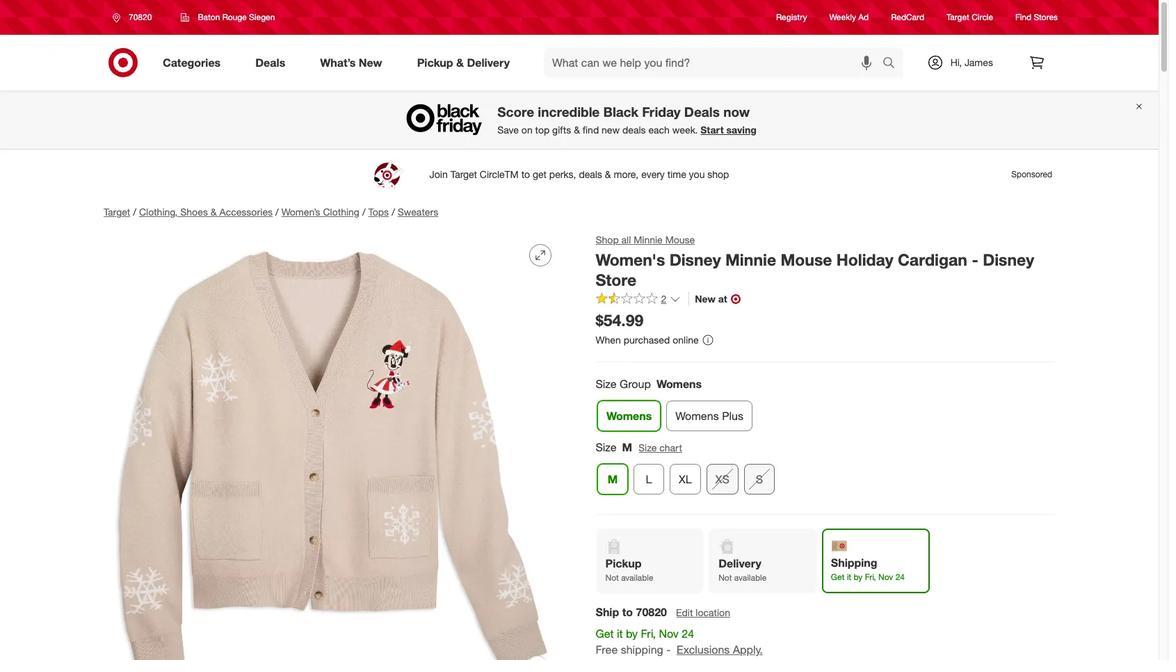 Task type: describe. For each thing, give the bounding box(es) containing it.
What can we help you find? suggestions appear below search field
[[544, 47, 886, 78]]

rouge
[[222, 12, 247, 22]]

pickup for not
[[606, 557, 642, 570]]

what's new
[[320, 55, 382, 69]]

weekly ad link
[[830, 11, 869, 23]]

baton
[[198, 12, 220, 22]]

what's new link
[[308, 47, 400, 78]]

when
[[596, 334, 621, 346]]

james
[[965, 56, 993, 68]]

deals link
[[244, 47, 303, 78]]

1 horizontal spatial minnie
[[726, 250, 777, 269]]

l link
[[634, 464, 664, 495]]

holiday
[[837, 250, 894, 269]]

$54.99
[[596, 311, 644, 330]]

pickup & delivery
[[417, 55, 510, 69]]

women&#39;s disney minnie mouse holiday cardigan - disney store, 1 of 5 image
[[104, 233, 563, 660]]

baton rouge siegen
[[198, 12, 275, 22]]

& inside "score incredible black friday deals now save on top gifts & find new deals each week. start saving"
[[574, 124, 580, 136]]

start
[[701, 124, 724, 136]]

group
[[620, 377, 651, 391]]

24 inside shipping get it by fri, nov 24
[[896, 572, 905, 582]]

womens for womens plus
[[676, 409, 719, 423]]

find stores link
[[1016, 11, 1058, 23]]

size chart button
[[638, 440, 683, 456]]

shipping
[[832, 556, 878, 570]]

2 link
[[596, 292, 681, 308]]

delivery inside delivery not available
[[719, 557, 762, 570]]

week.
[[673, 124, 698, 136]]

sweaters
[[398, 206, 438, 218]]

free
[[596, 643, 618, 657]]

2 vertical spatial &
[[211, 206, 217, 218]]

weekly ad
[[830, 12, 869, 23]]

hi, james
[[951, 56, 993, 68]]

0 horizontal spatial m
[[608, 472, 618, 486]]

delivery not available
[[719, 557, 767, 583]]

not for delivery
[[719, 573, 732, 583]]

24 inside get it by fri, nov 24 free shipping - exclusions apply.
[[682, 627, 695, 641]]

apply.
[[733, 643, 763, 657]]

0 vertical spatial minnie
[[634, 234, 663, 246]]

3 / from the left
[[362, 206, 366, 218]]

group containing size
[[595, 440, 1055, 500]]

shoes
[[180, 206, 208, 218]]

score incredible black friday deals now save on top gifts & find new deals each week. start saving
[[498, 104, 757, 136]]

pickup & delivery link
[[405, 47, 527, 78]]

70820 button
[[104, 5, 167, 30]]

not for pickup
[[606, 573, 619, 583]]

get inside shipping get it by fri, nov 24
[[832, 572, 845, 582]]

at
[[719, 293, 728, 305]]

weekly
[[830, 12, 856, 23]]

m link
[[598, 464, 628, 495]]

shop
[[596, 234, 619, 246]]

to
[[623, 605, 633, 619]]

saving
[[727, 124, 757, 136]]

deals inside "score incredible black friday deals now save on top gifts & find new deals each week. start saving"
[[684, 104, 720, 120]]

1 vertical spatial mouse
[[781, 250, 833, 269]]

women's clothing link
[[282, 206, 360, 218]]

search button
[[876, 47, 910, 81]]

advertisement region
[[93, 158, 1066, 191]]

on
[[522, 124, 533, 136]]

purchased
[[624, 334, 670, 346]]

all
[[622, 234, 632, 246]]

location
[[696, 607, 731, 619]]

get it by fri, nov 24 free shipping - exclusions apply.
[[596, 627, 763, 657]]

ship
[[596, 605, 620, 619]]

edit location
[[677, 607, 731, 619]]

target circle
[[947, 12, 993, 23]]

clothing,
[[139, 206, 178, 218]]

registry
[[776, 12, 807, 23]]

when purchased online
[[596, 334, 699, 346]]

what's
[[320, 55, 356, 69]]

70820 inside 'dropdown button'
[[129, 12, 152, 22]]

target circle link
[[947, 11, 993, 23]]

incredible
[[538, 104, 600, 120]]

exclusions
[[677, 643, 730, 657]]

- inside shop all minnie mouse women's disney minnie mouse holiday cardigan - disney store
[[972, 250, 979, 269]]

shipping
[[621, 643, 664, 657]]

1 / from the left
[[133, 206, 136, 218]]

clothing
[[323, 206, 360, 218]]

edit
[[677, 607, 693, 619]]

womens plus link
[[667, 401, 753, 431]]

- inside get it by fri, nov 24 free shipping - exclusions apply.
[[667, 643, 671, 657]]

1 vertical spatial 70820
[[637, 605, 667, 619]]

siegen
[[249, 12, 275, 22]]

gifts
[[552, 124, 571, 136]]

0 vertical spatial new
[[359, 55, 382, 69]]

l
[[646, 472, 652, 486]]

baton rouge siegen button
[[172, 5, 284, 30]]

0 vertical spatial &
[[456, 55, 464, 69]]



Task type: locate. For each thing, give the bounding box(es) containing it.
pickup not available
[[606, 557, 654, 583]]

target for target circle
[[947, 12, 970, 23]]

0 vertical spatial -
[[972, 250, 979, 269]]

size left the chart
[[639, 442, 657, 454]]

1 horizontal spatial -
[[972, 250, 979, 269]]

1 horizontal spatial m
[[623, 440, 633, 454]]

0 vertical spatial group
[[595, 376, 1055, 437]]

1 vertical spatial minnie
[[726, 250, 777, 269]]

plus
[[722, 409, 744, 423]]

/ left tops
[[362, 206, 366, 218]]

1 vertical spatial new
[[696, 293, 716, 305]]

womens link
[[598, 401, 661, 431]]

new
[[602, 124, 620, 136]]

womens up womens plus
[[657, 377, 702, 391]]

0 horizontal spatial fri,
[[641, 627, 656, 641]]

0 horizontal spatial nov
[[659, 627, 679, 641]]

0 vertical spatial m
[[623, 440, 633, 454]]

1 available from the left
[[622, 573, 654, 583]]

new
[[359, 55, 382, 69], [696, 293, 716, 305]]

1 horizontal spatial by
[[854, 572, 863, 582]]

get down "shipping"
[[832, 572, 845, 582]]

womens for womens link
[[607, 409, 652, 423]]

/ right target link
[[133, 206, 136, 218]]

0 vertical spatial 24
[[896, 572, 905, 582]]

women's
[[596, 250, 666, 269]]

womens left "plus"
[[676, 409, 719, 423]]

1 horizontal spatial get
[[832, 572, 845, 582]]

delivery
[[467, 55, 510, 69], [719, 557, 762, 570]]

size for size m size chart
[[596, 440, 617, 454]]

0 vertical spatial it
[[847, 572, 852, 582]]

find stores
[[1016, 12, 1058, 23]]

1 horizontal spatial mouse
[[781, 250, 833, 269]]

m down womens link
[[623, 440, 633, 454]]

2 disney from the left
[[983, 250, 1035, 269]]

1 horizontal spatial 70820
[[637, 605, 667, 619]]

0 vertical spatial mouse
[[666, 234, 695, 246]]

it down "shipping"
[[847, 572, 852, 582]]

find
[[583, 124, 599, 136]]

1 vertical spatial get
[[596, 627, 614, 641]]

70820 right to
[[637, 605, 667, 619]]

mouse left holiday
[[781, 250, 833, 269]]

women's
[[282, 206, 320, 218]]

it inside get it by fri, nov 24 free shipping - exclusions apply.
[[617, 627, 623, 641]]

/ right tops
[[392, 206, 395, 218]]

stores
[[1034, 12, 1058, 23]]

it inside shipping get it by fri, nov 24
[[847, 572, 852, 582]]

0 horizontal spatial target
[[104, 206, 130, 218]]

70820 left the 'baton'
[[129, 12, 152, 22]]

not
[[606, 573, 619, 583], [719, 573, 732, 583]]

0 horizontal spatial available
[[622, 573, 654, 583]]

1 vertical spatial it
[[617, 627, 623, 641]]

0 vertical spatial get
[[832, 572, 845, 582]]

by up shipping
[[626, 627, 638, 641]]

2
[[662, 293, 667, 305]]

- right cardigan
[[972, 250, 979, 269]]

0 horizontal spatial not
[[606, 573, 619, 583]]

/
[[133, 206, 136, 218], [276, 206, 279, 218], [362, 206, 366, 218], [392, 206, 395, 218]]

0 vertical spatial deals
[[255, 55, 285, 69]]

get
[[832, 572, 845, 582], [596, 627, 614, 641]]

minnie
[[634, 234, 663, 246], [726, 250, 777, 269]]

available for delivery
[[735, 573, 767, 583]]

ad
[[859, 12, 869, 23]]

chart
[[660, 442, 683, 454]]

available inside delivery not available
[[735, 573, 767, 583]]

/ left women's
[[276, 206, 279, 218]]

mouse right all
[[666, 234, 695, 246]]

get up free
[[596, 627, 614, 641]]

available inside pickup not available
[[622, 573, 654, 583]]

1 horizontal spatial delivery
[[719, 557, 762, 570]]

pickup inside pickup not available
[[606, 557, 642, 570]]

1 vertical spatial pickup
[[606, 557, 642, 570]]

it up free
[[617, 627, 623, 641]]

1 horizontal spatial not
[[719, 573, 732, 583]]

0 horizontal spatial deals
[[255, 55, 285, 69]]

0 horizontal spatial 24
[[682, 627, 695, 641]]

0 horizontal spatial mouse
[[666, 234, 695, 246]]

1 horizontal spatial fri,
[[865, 572, 877, 582]]

find
[[1016, 12, 1032, 23]]

m
[[623, 440, 633, 454], [608, 472, 618, 486]]

4 / from the left
[[392, 206, 395, 218]]

1 horizontal spatial pickup
[[606, 557, 642, 570]]

1 vertical spatial fri,
[[641, 627, 656, 641]]

tops link
[[368, 206, 389, 218]]

s link
[[744, 464, 775, 495]]

0 horizontal spatial delivery
[[467, 55, 510, 69]]

1 vertical spatial -
[[667, 643, 671, 657]]

clothing, shoes & accessories link
[[139, 206, 273, 218]]

0 vertical spatial nov
[[879, 572, 894, 582]]

0 vertical spatial delivery
[[467, 55, 510, 69]]

nov inside get it by fri, nov 24 free shipping - exclusions apply.
[[659, 627, 679, 641]]

0 horizontal spatial by
[[626, 627, 638, 641]]

fri,
[[865, 572, 877, 582], [641, 627, 656, 641]]

1 vertical spatial 24
[[682, 627, 695, 641]]

fri, inside get it by fri, nov 24 free shipping - exclusions apply.
[[641, 627, 656, 641]]

1 vertical spatial target
[[104, 206, 130, 218]]

size
[[596, 377, 617, 391], [596, 440, 617, 454], [639, 442, 657, 454]]

- right shipping
[[667, 643, 671, 657]]

0 vertical spatial pickup
[[417, 55, 453, 69]]

1 vertical spatial delivery
[[719, 557, 762, 570]]

target link
[[104, 206, 130, 218]]

0 horizontal spatial &
[[211, 206, 217, 218]]

save
[[498, 124, 519, 136]]

womens inside womens plus link
[[676, 409, 719, 423]]

new left at
[[696, 293, 716, 305]]

black
[[604, 104, 639, 120]]

1 vertical spatial by
[[626, 627, 638, 641]]

registry link
[[776, 11, 807, 23]]

1 vertical spatial group
[[595, 440, 1055, 500]]

xs
[[716, 472, 730, 486]]

target left the clothing,
[[104, 206, 130, 218]]

1 horizontal spatial &
[[456, 55, 464, 69]]

womens inside womens link
[[607, 409, 652, 423]]

by inside shipping get it by fri, nov 24
[[854, 572, 863, 582]]

deals
[[623, 124, 646, 136]]

store
[[596, 270, 637, 289]]

redcard
[[891, 12, 925, 23]]

1 horizontal spatial nov
[[879, 572, 894, 582]]

2 group from the top
[[595, 440, 1055, 500]]

1 vertical spatial deals
[[684, 104, 720, 120]]

group containing size group
[[595, 376, 1055, 437]]

deals down siegen
[[255, 55, 285, 69]]

m left l link
[[608, 472, 618, 486]]

1 horizontal spatial target
[[947, 12, 970, 23]]

0 horizontal spatial -
[[667, 643, 671, 657]]

target for target / clothing, shoes & accessories / women's clothing / tops / sweaters
[[104, 206, 130, 218]]

1 horizontal spatial disney
[[983, 250, 1035, 269]]

1 not from the left
[[606, 573, 619, 583]]

minnie right all
[[634, 234, 663, 246]]

each
[[649, 124, 670, 136]]

2 not from the left
[[719, 573, 732, 583]]

womens
[[657, 377, 702, 391], [607, 409, 652, 423], [676, 409, 719, 423]]

fri, up shipping
[[641, 627, 656, 641]]

target
[[947, 12, 970, 23], [104, 206, 130, 218]]

2 available from the left
[[735, 573, 767, 583]]

get inside get it by fri, nov 24 free shipping - exclusions apply.
[[596, 627, 614, 641]]

sweaters link
[[398, 206, 438, 218]]

new right 'what's'
[[359, 55, 382, 69]]

shipping get it by fri, nov 24
[[832, 556, 905, 582]]

delivery up score
[[467, 55, 510, 69]]

friday
[[642, 104, 681, 120]]

0 horizontal spatial disney
[[670, 250, 721, 269]]

deals up start
[[684, 104, 720, 120]]

1 vertical spatial &
[[574, 124, 580, 136]]

top
[[535, 124, 550, 136]]

70820
[[129, 12, 152, 22], [637, 605, 667, 619]]

1 disney from the left
[[670, 250, 721, 269]]

available for pickup
[[622, 573, 654, 583]]

xl
[[679, 472, 692, 486]]

1 vertical spatial nov
[[659, 627, 679, 641]]

0 vertical spatial fri,
[[865, 572, 877, 582]]

now
[[724, 104, 750, 120]]

pickup for &
[[417, 55, 453, 69]]

1 horizontal spatial available
[[735, 573, 767, 583]]

0 horizontal spatial pickup
[[417, 55, 453, 69]]

size inside size m size chart
[[639, 442, 657, 454]]

new at
[[696, 293, 728, 305]]

womens down group
[[607, 409, 652, 423]]

disney
[[670, 250, 721, 269], [983, 250, 1035, 269]]

nov inside shipping get it by fri, nov 24
[[879, 572, 894, 582]]

1 horizontal spatial deals
[[684, 104, 720, 120]]

size m size chart
[[596, 440, 683, 454]]

1 vertical spatial m
[[608, 472, 618, 486]]

it
[[847, 572, 852, 582], [617, 627, 623, 641]]

deals
[[255, 55, 285, 69], [684, 104, 720, 120]]

s
[[756, 472, 763, 486]]

by inside get it by fri, nov 24 free shipping - exclusions apply.
[[626, 627, 638, 641]]

online
[[673, 334, 699, 346]]

circle
[[972, 12, 993, 23]]

fri, inside shipping get it by fri, nov 24
[[865, 572, 877, 582]]

size group womens
[[596, 377, 702, 391]]

size for size group womens
[[596, 377, 617, 391]]

1 horizontal spatial it
[[847, 572, 852, 582]]

0 horizontal spatial new
[[359, 55, 382, 69]]

xs link
[[707, 464, 739, 495]]

score
[[498, 104, 534, 120]]

not up ship
[[606, 573, 619, 583]]

1 group from the top
[[595, 376, 1055, 437]]

fri, down "shipping"
[[865, 572, 877, 582]]

1 horizontal spatial new
[[696, 293, 716, 305]]

not inside pickup not available
[[606, 573, 619, 583]]

2 / from the left
[[276, 206, 279, 218]]

minnie up at
[[726, 250, 777, 269]]

categories
[[163, 55, 221, 69]]

by down "shipping"
[[854, 572, 863, 582]]

0 horizontal spatial 70820
[[129, 12, 152, 22]]

group
[[595, 376, 1055, 437], [595, 440, 1055, 500]]

womens plus
[[676, 409, 744, 423]]

redcard link
[[891, 11, 925, 23]]

not up 'location'
[[719, 573, 732, 583]]

size left group
[[596, 377, 617, 391]]

size up m link
[[596, 440, 617, 454]]

delivery up 'location'
[[719, 557, 762, 570]]

exclusions apply. link
[[677, 643, 763, 657]]

0 horizontal spatial it
[[617, 627, 623, 641]]

target / clothing, shoes & accessories / women's clothing / tops / sweaters
[[104, 206, 438, 218]]

target left circle
[[947, 12, 970, 23]]

tops
[[368, 206, 389, 218]]

0 horizontal spatial minnie
[[634, 234, 663, 246]]

edit location button
[[676, 605, 731, 621]]

available
[[622, 573, 654, 583], [735, 573, 767, 583]]

0 vertical spatial target
[[947, 12, 970, 23]]

0 vertical spatial 70820
[[129, 12, 152, 22]]

hi,
[[951, 56, 962, 68]]

not inside delivery not available
[[719, 573, 732, 583]]

2 horizontal spatial &
[[574, 124, 580, 136]]

0 vertical spatial by
[[854, 572, 863, 582]]

0 horizontal spatial get
[[596, 627, 614, 641]]

accessories
[[220, 206, 273, 218]]

1 horizontal spatial 24
[[896, 572, 905, 582]]



Task type: vqa. For each thing, say whether or not it's contained in the screenshot.
"Online" associated with $9.99
no



